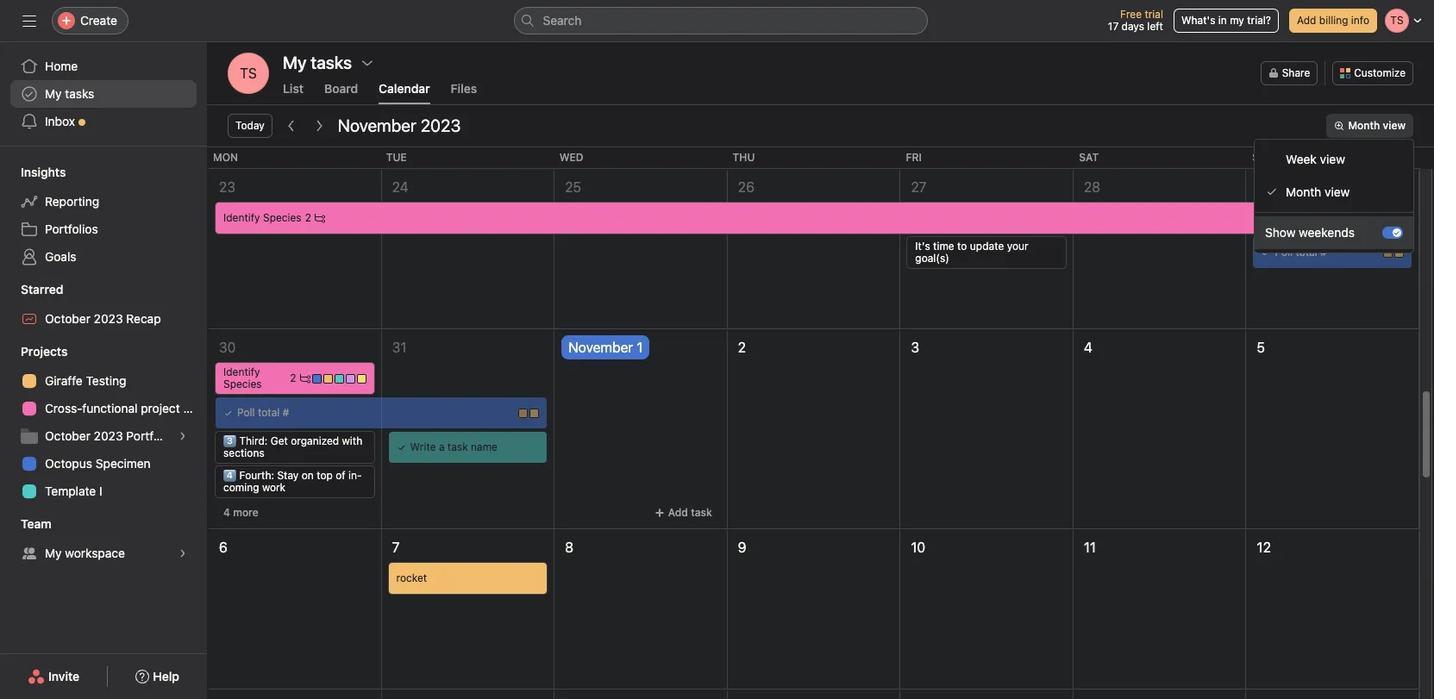 Task type: vqa. For each thing, say whether or not it's contained in the screenshot.
Close image
no



Task type: locate. For each thing, give the bounding box(es) containing it.
sat
[[1080, 151, 1099, 164]]

1 vertical spatial leftcount image
[[300, 374, 310, 384]]

recap
[[126, 311, 161, 326]]

identify species
[[223, 211, 302, 224], [223, 366, 262, 391]]

total up get
[[258, 406, 280, 419]]

left
[[1148, 20, 1164, 33]]

1 vertical spatial #
[[283, 406, 289, 419]]

2 identify from the top
[[223, 366, 260, 379]]

24
[[392, 179, 409, 195]]

2 vertical spatial 2
[[290, 372, 296, 385]]

0 vertical spatial month
[[1349, 119, 1381, 132]]

invite button
[[16, 662, 91, 693]]

add task button
[[647, 501, 720, 525]]

0 vertical spatial my
[[45, 86, 62, 101]]

1 vertical spatial 2
[[738, 340, 746, 355]]

0 horizontal spatial poll total #
[[237, 406, 289, 419]]

1 vertical spatial poll total #
[[237, 406, 289, 419]]

1 vertical spatial identify
[[223, 366, 260, 379]]

incoming
[[223, 469, 362, 494]]

1 vertical spatial month
[[1287, 185, 1322, 199]]

search list box
[[514, 7, 928, 35]]

17
[[1109, 20, 1119, 33]]

identify species down 30
[[223, 366, 262, 391]]

identify down 23
[[223, 211, 260, 224]]

november 2023
[[338, 116, 461, 135]]

1 horizontal spatial november
[[569, 340, 633, 355]]

1 vertical spatial species
[[223, 378, 262, 391]]

my down team
[[45, 546, 62, 561]]

calendar link
[[379, 81, 430, 104]]

0 vertical spatial total
[[1296, 246, 1318, 259]]

my left tasks
[[45, 86, 62, 101]]

insights
[[21, 165, 66, 179]]

0 vertical spatial add
[[1298, 14, 1317, 27]]

poll up the third:
[[237, 406, 255, 419]]

1 horizontal spatial leftcount image
[[315, 213, 325, 223]]

0 vertical spatial 2
[[305, 211, 311, 224]]

0 horizontal spatial 4
[[223, 506, 230, 519]]

month down week
[[1287, 185, 1322, 199]]

october 2023 portfolio link
[[10, 423, 197, 450]]

month inside dropdown button
[[1349, 119, 1381, 132]]

# up get
[[283, 406, 289, 419]]

1 vertical spatial 2023
[[94, 311, 123, 326]]

starred
[[21, 282, 63, 297]]

fourth:
[[239, 469, 274, 482]]

identify inside identify species
[[223, 366, 260, 379]]

0 vertical spatial leftcount image
[[315, 213, 325, 223]]

2 my from the top
[[45, 546, 62, 561]]

1 vertical spatial 4
[[223, 506, 230, 519]]

0 vertical spatial #
[[1321, 246, 1328, 259]]

october 2023 portfolio
[[45, 429, 173, 444]]

poll for 30
[[237, 406, 255, 419]]

1 horizontal spatial month
[[1349, 119, 1381, 132]]

poll total # down show weekends
[[1276, 246, 1328, 259]]

1 vertical spatial add
[[669, 506, 688, 519]]

my for my workspace
[[45, 546, 62, 561]]

1 horizontal spatial poll total #
[[1276, 246, 1328, 259]]

2023 left recap
[[94, 311, 123, 326]]

task
[[448, 441, 468, 454], [691, 506, 712, 519]]

i
[[99, 484, 102, 499]]

hide sidebar image
[[22, 14, 36, 28]]

help button
[[124, 662, 191, 693]]

poll
[[1276, 246, 1293, 259], [237, 406, 255, 419]]

testing
[[86, 374, 126, 388]]

30
[[219, 340, 236, 355]]

1 horizontal spatial #
[[1321, 246, 1328, 259]]

portfolios link
[[10, 216, 197, 243]]

top
[[317, 469, 333, 482]]

29
[[1258, 179, 1274, 195]]

0 horizontal spatial total
[[258, 406, 280, 419]]

october for october 2023 portfolio
[[45, 429, 91, 444]]

0 horizontal spatial poll
[[237, 406, 255, 419]]

add task
[[669, 506, 712, 519]]

1 horizontal spatial species
[[263, 211, 302, 224]]

october inside "link"
[[45, 311, 91, 326]]

2023 inside "link"
[[94, 311, 123, 326]]

identify down 30
[[223, 366, 260, 379]]

month down customize dropdown button
[[1349, 119, 1381, 132]]

0 vertical spatial identify
[[223, 211, 260, 224]]

identify species down 23
[[223, 211, 302, 224]]

4️⃣
[[223, 469, 236, 482]]

0 horizontal spatial month
[[1287, 185, 1322, 199]]

inbox link
[[10, 108, 197, 135]]

1 vertical spatial november
[[569, 340, 633, 355]]

trial
[[1145, 8, 1164, 21]]

add
[[1298, 14, 1317, 27], [669, 506, 688, 519]]

search button
[[514, 7, 928, 35]]

0 vertical spatial october
[[45, 311, 91, 326]]

2 october from the top
[[45, 429, 91, 444]]

1 vertical spatial view
[[1321, 152, 1346, 167]]

month view down week view
[[1287, 185, 1351, 199]]

1 horizontal spatial add
[[1298, 14, 1317, 27]]

what's in my trial? button
[[1174, 9, 1280, 33]]

28
[[1085, 179, 1101, 195]]

1 horizontal spatial task
[[691, 506, 712, 519]]

november 1
[[569, 340, 643, 355]]

4
[[1085, 340, 1093, 355], [223, 506, 230, 519]]

portfolio
[[126, 429, 173, 444]]

add for add task
[[669, 506, 688, 519]]

insights button
[[0, 164, 66, 181]]

1 horizontal spatial poll
[[1276, 246, 1293, 259]]

my workspace link
[[10, 540, 197, 568]]

month view inside dropdown button
[[1349, 119, 1406, 132]]

0 vertical spatial identify species
[[223, 211, 302, 224]]

get
[[271, 435, 288, 448]]

4 inside button
[[223, 506, 230, 519]]

1 horizontal spatial 4
[[1085, 340, 1093, 355]]

october up octopus
[[45, 429, 91, 444]]

my inside 'my tasks' link
[[45, 86, 62, 101]]

0 vertical spatial month view
[[1349, 119, 1406, 132]]

thu
[[733, 151, 755, 164]]

stay
[[277, 469, 299, 482]]

0 horizontal spatial #
[[283, 406, 289, 419]]

see details, my workspace image
[[178, 549, 188, 559]]

poll total # up the third:
[[237, 406, 289, 419]]

4 for 4
[[1085, 340, 1093, 355]]

ts button
[[228, 53, 269, 94]]

2023 inside projects element
[[94, 429, 123, 444]]

add billing info button
[[1290, 9, 1378, 33]]

add inside button
[[669, 506, 688, 519]]

rocket
[[397, 572, 427, 585]]

1 identify species from the top
[[223, 211, 302, 224]]

my tasks
[[283, 53, 352, 72]]

2 identify species from the top
[[223, 366, 262, 391]]

0 vertical spatial 4
[[1085, 340, 1093, 355]]

1 vertical spatial task
[[691, 506, 712, 519]]

0 vertical spatial poll total #
[[1276, 246, 1328, 259]]

november up the tue
[[338, 116, 417, 135]]

leftcount image
[[315, 213, 325, 223], [300, 374, 310, 384]]

1 october from the top
[[45, 311, 91, 326]]

template
[[45, 484, 96, 499]]

4 for 4 more
[[223, 506, 230, 519]]

1 vertical spatial identify species
[[223, 366, 262, 391]]

it's
[[916, 240, 931, 253]]

2 vertical spatial 2023
[[94, 429, 123, 444]]

poll down show
[[1276, 246, 1293, 259]]

poll total # for 29
[[1276, 246, 1328, 259]]

1 vertical spatial total
[[258, 406, 280, 419]]

month
[[1349, 119, 1381, 132], [1287, 185, 1322, 199]]

2023 for october 2023 recap
[[94, 311, 123, 326]]

view down week view
[[1325, 185, 1351, 199]]

0 horizontal spatial add
[[669, 506, 688, 519]]

1 horizontal spatial 2
[[305, 211, 311, 224]]

cross-functional project plan link
[[10, 395, 207, 423]]

template i link
[[10, 478, 197, 506]]

0 horizontal spatial 2
[[290, 372, 296, 385]]

1 identify from the top
[[223, 211, 260, 224]]

today button
[[228, 114, 272, 138]]

reporting
[[45, 194, 99, 209]]

info
[[1352, 14, 1370, 27]]

my
[[45, 86, 62, 101], [45, 546, 62, 561]]

0 vertical spatial november
[[338, 116, 417, 135]]

2023 for october 2023 portfolio
[[94, 429, 123, 444]]

2023 down files link
[[421, 116, 461, 135]]

0 vertical spatial view
[[1384, 119, 1406, 132]]

0 vertical spatial 2023
[[421, 116, 461, 135]]

1 vertical spatial my
[[45, 546, 62, 561]]

0 horizontal spatial november
[[338, 116, 417, 135]]

total down show weekends
[[1296, 246, 1318, 259]]

poll total #
[[1276, 246, 1328, 259], [237, 406, 289, 419]]

2 vertical spatial view
[[1325, 185, 1351, 199]]

0 vertical spatial poll
[[1276, 246, 1293, 259]]

work
[[262, 481, 286, 494]]

species
[[263, 211, 302, 224], [223, 378, 262, 391]]

view
[[1384, 119, 1406, 132], [1321, 152, 1346, 167], [1325, 185, 1351, 199]]

1 my from the top
[[45, 86, 62, 101]]

view down customize
[[1384, 119, 1406, 132]]

project
[[141, 401, 180, 416]]

global element
[[0, 42, 207, 146]]

projects
[[21, 344, 68, 359]]

1 horizontal spatial total
[[1296, 246, 1318, 259]]

add inside button
[[1298, 14, 1317, 27]]

7 rocket
[[392, 540, 427, 585]]

write a task name
[[410, 441, 498, 454]]

1 vertical spatial poll
[[237, 406, 255, 419]]

identify
[[223, 211, 260, 224], [223, 366, 260, 379]]

month view down customize dropdown button
[[1349, 119, 1406, 132]]

2023 down cross-functional project plan link
[[94, 429, 123, 444]]

november left 1
[[569, 340, 633, 355]]

3
[[911, 340, 920, 355]]

home link
[[10, 53, 197, 80]]

home
[[45, 59, 78, 73]]

# down weekends
[[1321, 246, 1328, 259]]

specimen
[[96, 456, 151, 471]]

starred button
[[0, 281, 63, 299]]

calendar
[[379, 81, 430, 96]]

october inside projects element
[[45, 429, 91, 444]]

poll total # for 30
[[237, 406, 289, 419]]

october down starred at the top
[[45, 311, 91, 326]]

7
[[392, 540, 400, 556]]

with
[[342, 435, 363, 448]]

0 vertical spatial task
[[448, 441, 468, 454]]

0 horizontal spatial task
[[448, 441, 468, 454]]

view right week
[[1321, 152, 1346, 167]]

1 vertical spatial october
[[45, 429, 91, 444]]

my inside my workspace link
[[45, 546, 62, 561]]



Task type: describe. For each thing, give the bounding box(es) containing it.
giraffe testing
[[45, 374, 126, 388]]

show weekends
[[1266, 225, 1355, 240]]

board link
[[324, 81, 358, 104]]

projects button
[[0, 343, 68, 361]]

my for my tasks
[[45, 86, 62, 101]]

november for november 2023
[[338, 116, 417, 135]]

a
[[439, 441, 445, 454]]

customize
[[1355, 66, 1406, 79]]

inbox
[[45, 114, 75, 129]]

today
[[236, 119, 265, 132]]

update
[[971, 240, 1005, 253]]

task inside button
[[691, 506, 712, 519]]

of
[[336, 469, 346, 482]]

next month image
[[312, 119, 326, 133]]

1
[[637, 340, 643, 355]]

share
[[1283, 66, 1311, 79]]

4️⃣ fourth: stay on top of incoming work
[[223, 469, 362, 494]]

26
[[738, 179, 755, 195]]

wed
[[560, 151, 584, 164]]

total for 30
[[258, 406, 280, 419]]

days
[[1122, 20, 1145, 33]]

october for october 2023 recap
[[45, 311, 91, 326]]

giraffe testing link
[[10, 368, 197, 395]]

goals
[[45, 249, 76, 264]]

insights element
[[0, 157, 207, 274]]

customize button
[[1333, 61, 1414, 85]]

mon
[[213, 151, 238, 164]]

team button
[[0, 516, 51, 533]]

time
[[934, 240, 955, 253]]

tue
[[386, 151, 407, 164]]

10
[[911, 540, 926, 556]]

weekends
[[1300, 225, 1355, 240]]

show options image
[[361, 56, 375, 70]]

see details, october 2023 portfolio image
[[178, 431, 188, 442]]

your
[[1008, 240, 1029, 253]]

1 vertical spatial month view
[[1287, 185, 1351, 199]]

add for add billing info
[[1298, 14, 1317, 27]]

week view
[[1287, 152, 1346, 167]]

11
[[1085, 540, 1097, 556]]

previous month image
[[285, 119, 298, 133]]

tasks
[[65, 86, 94, 101]]

help
[[153, 670, 179, 684]]

4 more button
[[216, 501, 266, 525]]

23
[[219, 179, 236, 195]]

list link
[[283, 81, 304, 104]]

my tasks link
[[10, 80, 197, 108]]

files link
[[451, 81, 477, 104]]

starred element
[[0, 274, 207, 337]]

ts
[[240, 66, 257, 81]]

27
[[911, 179, 927, 195]]

more
[[233, 506, 259, 519]]

giraffe
[[45, 374, 83, 388]]

my
[[1231, 14, 1245, 27]]

projects element
[[0, 337, 207, 509]]

write
[[410, 441, 436, 454]]

# for 29
[[1321, 246, 1328, 259]]

november for november 1
[[569, 340, 633, 355]]

fri
[[906, 151, 922, 164]]

october 2023 recap link
[[10, 305, 197, 333]]

view inside dropdown button
[[1384, 119, 1406, 132]]

create
[[80, 13, 117, 28]]

in
[[1219, 14, 1228, 27]]

free
[[1121, 8, 1142, 21]]

octopus specimen
[[45, 456, 151, 471]]

octopus specimen link
[[10, 450, 197, 478]]

on
[[302, 469, 314, 482]]

12
[[1258, 540, 1272, 556]]

what's
[[1182, 14, 1216, 27]]

0 vertical spatial species
[[263, 211, 302, 224]]

template i
[[45, 484, 102, 499]]

reporting link
[[10, 188, 197, 216]]

board
[[324, 81, 358, 96]]

organized
[[291, 435, 339, 448]]

teams element
[[0, 509, 207, 571]]

team
[[21, 517, 51, 532]]

0 horizontal spatial leftcount image
[[300, 374, 310, 384]]

cross-
[[45, 401, 82, 416]]

6
[[219, 540, 228, 556]]

3️⃣
[[223, 435, 236, 448]]

show weekends checkbox item
[[1255, 217, 1414, 249]]

2 horizontal spatial 2
[[738, 340, 746, 355]]

invite
[[48, 670, 80, 684]]

2023 for november 2023
[[421, 116, 461, 135]]

9
[[738, 540, 747, 556]]

what's in my trial?
[[1182, 14, 1272, 27]]

plan
[[183, 401, 207, 416]]

goal(s)
[[916, 252, 950, 265]]

show
[[1266, 225, 1296, 240]]

4 more
[[223, 506, 259, 519]]

week
[[1287, 152, 1317, 167]]

name
[[471, 441, 498, 454]]

sections
[[223, 447, 265, 460]]

# for 30
[[283, 406, 289, 419]]

poll for 29
[[1276, 246, 1293, 259]]

0 horizontal spatial species
[[223, 378, 262, 391]]

month view button
[[1327, 114, 1414, 138]]

functional
[[82, 401, 138, 416]]

total for 29
[[1296, 246, 1318, 259]]

8
[[565, 540, 574, 556]]

my workspace
[[45, 546, 125, 561]]

add billing info
[[1298, 14, 1370, 27]]

create button
[[52, 7, 129, 35]]

sun
[[1253, 151, 1275, 164]]



